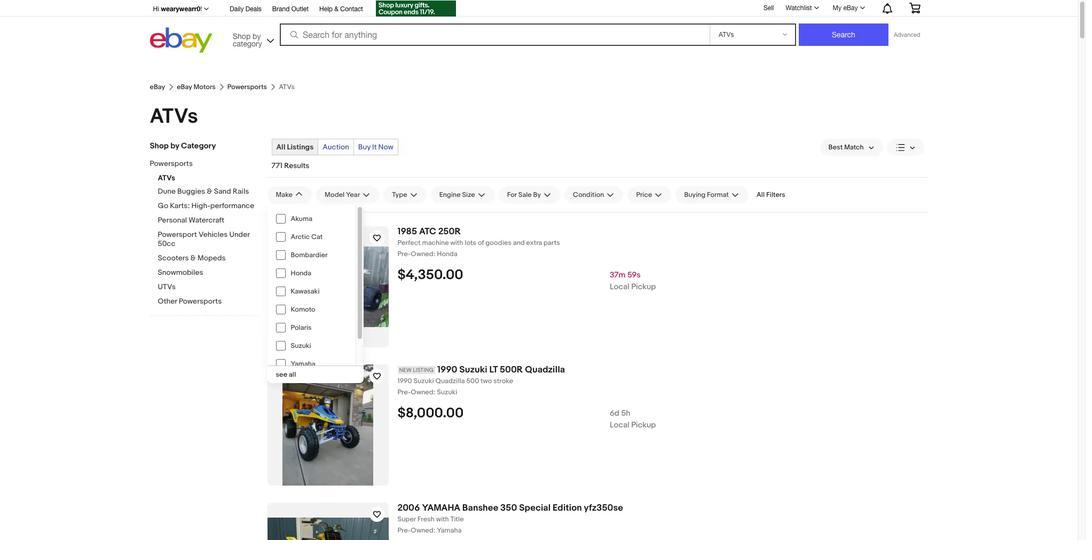 Task type: locate. For each thing, give the bounding box(es) containing it.
quadzilla right 500r on the bottom of page
[[525, 365, 565, 375]]

1 pickup from the top
[[631, 282, 656, 292]]

perfect
[[398, 239, 421, 247]]

3 pre- from the top
[[398, 526, 411, 535]]

suzuki
[[291, 342, 311, 350], [459, 365, 487, 375], [414, 377, 434, 385], [437, 388, 457, 397]]

& right help
[[334, 5, 338, 13]]

1 vertical spatial &
[[207, 187, 212, 196]]

0 vertical spatial pre-
[[398, 250, 411, 258]]

scooters
[[158, 254, 189, 263]]

personal
[[158, 216, 187, 225]]

1 vertical spatial with
[[436, 515, 449, 524]]

cat
[[311, 233, 323, 241]]

1990 suzuki lt 500r quadzilla image
[[282, 365, 373, 486]]

with inside 1985 atc 250r perfect machine with lots of goodies and extra parts pre-owned : honda
[[450, 239, 463, 247]]

ebay right my
[[843, 4, 858, 12]]

0 vertical spatial all
[[276, 143, 285, 152]]

2 horizontal spatial ebay
[[843, 4, 858, 12]]

0 vertical spatial atvs
[[150, 104, 198, 129]]

1 vertical spatial yamaha
[[437, 526, 462, 535]]

banner
[[150, 0, 928, 70]]

pickup
[[631, 282, 656, 292], [631, 420, 656, 430]]

& left sand
[[207, 187, 212, 196]]

1 local from the top
[[610, 282, 629, 292]]

under
[[229, 230, 250, 239]]

with down yamaha
[[436, 515, 449, 524]]

local for $4,350.00
[[610, 282, 629, 292]]

powersports down by
[[150, 159, 193, 168]]

: up $8,000.00
[[433, 388, 435, 397]]

edition
[[553, 503, 582, 514]]

0 horizontal spatial with
[[436, 515, 449, 524]]

with inside 2006 yamaha banshee 350 special edition yfz350se super fresh with title pre-owned : yamaha
[[436, 515, 449, 524]]

contact
[[340, 5, 363, 13]]

two
[[481, 377, 492, 385]]

all inside button
[[757, 191, 765, 199]]

all for all listings
[[276, 143, 285, 152]]

all
[[276, 143, 285, 152], [757, 191, 765, 199]]

1985 atc 250r image
[[267, 247, 388, 327]]

listings
[[287, 143, 314, 152]]

1990 right listing at the bottom
[[437, 365, 457, 375]]

37m 59s local pickup
[[610, 270, 656, 292]]

powersports link right motors on the top left of page
[[227, 83, 267, 91]]

3 owned from the top
[[411, 526, 433, 535]]

quadzilla left 500
[[435, 377, 465, 385]]

local inside 6d 5h local pickup
[[610, 420, 629, 430]]

with
[[450, 239, 463, 247], [436, 515, 449, 524]]

0 vertical spatial powersports
[[227, 83, 267, 91]]

1 vertical spatial 1990
[[398, 377, 412, 385]]

new listing 1990 suzuki lt 500r quadzilla 1990 suzuki quadzilla 500 two stroke pre-owned : suzuki
[[398, 365, 565, 397]]

pre- down perfect
[[398, 250, 411, 258]]

ebay for ebay
[[150, 83, 165, 91]]

1 vertical spatial honda
[[291, 269, 311, 278]]

pre- down super
[[398, 526, 411, 535]]

1 vertical spatial pickup
[[631, 420, 656, 430]]

high-
[[191, 201, 210, 210]]

arctic cat link
[[267, 228, 355, 246]]

all listings link
[[272, 139, 318, 155]]

kawasaki link
[[267, 282, 355, 301]]

utvs
[[158, 282, 176, 292]]

1 horizontal spatial 1990
[[437, 365, 457, 375]]

atc
[[419, 226, 436, 237]]

0 horizontal spatial all
[[276, 143, 285, 152]]

0 vertical spatial quadzilla
[[525, 365, 565, 375]]

arctic
[[291, 233, 310, 241]]

atvs up by
[[150, 104, 198, 129]]

0 horizontal spatial &
[[190, 254, 196, 263]]

local down 6d
[[610, 420, 629, 430]]

None text field
[[398, 250, 928, 259], [398, 388, 928, 397], [398, 526, 928, 535], [398, 250, 928, 259], [398, 388, 928, 397], [398, 526, 928, 535]]

500r
[[500, 365, 523, 375]]

utvs link
[[158, 282, 259, 293]]

0 vertical spatial :
[[433, 250, 435, 258]]

powersports for powersports
[[227, 83, 267, 91]]

: inside 2006 yamaha banshee 350 special edition yfz350se super fresh with title pre-owned : yamaha
[[433, 526, 435, 535]]

watchlist link
[[780, 2, 824, 14]]

2 vertical spatial &
[[190, 254, 196, 263]]

0 vertical spatial yamaha
[[291, 360, 315, 368]]

0 horizontal spatial 1990
[[398, 377, 412, 385]]

None submit
[[799, 23, 889, 46]]

2 pickup from the top
[[631, 420, 656, 430]]

with down 250r
[[450, 239, 463, 247]]

: down fresh
[[433, 526, 435, 535]]

350
[[500, 503, 517, 514]]

0 horizontal spatial honda
[[291, 269, 311, 278]]

account navigation
[[150, 0, 928, 18]]

2 vertical spatial :
[[433, 526, 435, 535]]

2 vertical spatial powersports
[[179, 297, 222, 306]]

powersports link
[[227, 83, 267, 91], [150, 159, 251, 169]]

1 vertical spatial all
[[757, 191, 765, 199]]

pickup inside 6d 5h local pickup
[[631, 420, 656, 430]]

0 vertical spatial owned
[[411, 250, 433, 258]]

Super Fresh with Title text field
[[398, 515, 928, 524]]

tap to watch item - 1985 atc 250r image
[[369, 231, 384, 246]]

1 vertical spatial quadzilla
[[435, 377, 465, 385]]

1 horizontal spatial ebay
[[177, 83, 192, 91]]

0 vertical spatial pickup
[[631, 282, 656, 292]]

ebay
[[843, 4, 858, 12], [150, 83, 165, 91], [177, 83, 192, 91]]

all
[[289, 371, 296, 379]]

powersports link down category on the left top of page
[[150, 159, 251, 169]]

all up 771
[[276, 143, 285, 152]]

2 pre- from the top
[[398, 388, 411, 397]]

0 vertical spatial powersports link
[[227, 83, 267, 91]]

yamaha down title
[[437, 526, 462, 535]]

2 local from the top
[[610, 420, 629, 430]]

buggies
[[177, 187, 205, 196]]

ebay left motors on the top left of page
[[177, 83, 192, 91]]

2 horizontal spatial &
[[334, 5, 338, 13]]

watercraft
[[189, 216, 224, 225]]

1 horizontal spatial yamaha
[[437, 526, 462, 535]]

1 vertical spatial powersports
[[150, 159, 193, 168]]

akuma
[[291, 215, 312, 223]]

pickup down the 59s
[[631, 282, 656, 292]]

pickup inside 37m 59s local pickup
[[631, 282, 656, 292]]

2 vertical spatial pre-
[[398, 526, 411, 535]]

advanced
[[894, 32, 920, 38]]

brand
[[272, 5, 290, 13]]

suzuki down "polaris"
[[291, 342, 311, 350]]

owned
[[411, 250, 433, 258], [411, 388, 433, 397], [411, 526, 433, 535]]

akuma link
[[267, 210, 355, 228]]

0 vertical spatial honda
[[437, 250, 458, 258]]

all for all filters
[[757, 191, 765, 199]]

: down machine
[[433, 250, 435, 258]]

250r
[[438, 226, 461, 237]]

59s
[[627, 270, 641, 280]]

1 vertical spatial powersports link
[[150, 159, 251, 169]]

pre- down new
[[398, 388, 411, 397]]

1985 atc 250r perfect machine with lots of goodies and extra parts pre-owned : honda
[[398, 226, 560, 258]]

lt
[[489, 365, 498, 375]]

honda inside 1985 atc 250r perfect machine with lots of goodies and extra parts pre-owned : honda
[[437, 250, 458, 258]]

1985 atc 250r link
[[398, 226, 928, 238]]

special
[[519, 503, 551, 514]]

outlet
[[291, 5, 309, 13]]

other
[[158, 297, 177, 306]]

powersport vehicles under 50cc link
[[158, 230, 259, 249]]

dune
[[158, 187, 176, 196]]

super
[[398, 515, 416, 524]]

owned inside 2006 yamaha banshee 350 special edition yfz350se super fresh with title pre-owned : yamaha
[[411, 526, 433, 535]]

powersports for powersports atvs dune buggies & sand rails go karts: high-performance personal watercraft powersport vehicles under 50cc scooters & mopeds snowmobiles utvs other powersports
[[150, 159, 193, 168]]

all left filters at the top of page
[[757, 191, 765, 199]]

3 : from the top
[[433, 526, 435, 535]]

1 vertical spatial :
[[433, 388, 435, 397]]

1 owned from the top
[[411, 250, 433, 258]]

2 vertical spatial owned
[[411, 526, 433, 535]]

see all button
[[267, 366, 363, 383]]

snowmobiles link
[[158, 268, 259, 278]]

help
[[319, 5, 333, 13]]

local inside 37m 59s local pickup
[[610, 282, 629, 292]]

owned inside "new listing 1990 suzuki lt 500r quadzilla 1990 suzuki quadzilla 500 two stroke pre-owned : suzuki"
[[411, 388, 433, 397]]

1 vertical spatial atvs
[[158, 174, 175, 183]]

1 horizontal spatial with
[[450, 239, 463, 247]]

owned down listing at the bottom
[[411, 388, 433, 397]]

pickup down 1990 suzuki quadzilla 500 two stroke text box
[[631, 420, 656, 430]]

all filters button
[[752, 186, 790, 203]]

yamaha
[[291, 360, 315, 368], [437, 526, 462, 535]]

1 horizontal spatial honda
[[437, 250, 458, 258]]

ebay left ebay motors 'link'
[[150, 83, 165, 91]]

my ebay link
[[827, 2, 870, 14]]

& left "mopeds"
[[190, 254, 196, 263]]

1 : from the top
[[433, 250, 435, 258]]

karts:
[[170, 201, 190, 210]]

my ebay
[[833, 4, 858, 12]]

2006
[[398, 503, 420, 514]]

0 vertical spatial &
[[334, 5, 338, 13]]

local
[[610, 282, 629, 292], [610, 420, 629, 430]]

honda down machine
[[437, 250, 458, 258]]

vehicles
[[199, 230, 228, 239]]

pre-
[[398, 250, 411, 258], [398, 388, 411, 397], [398, 526, 411, 535]]

help & contact
[[319, 5, 363, 13]]

owned down perfect
[[411, 250, 433, 258]]

auction
[[323, 143, 349, 152]]

local down 37m
[[610, 282, 629, 292]]

by
[[170, 141, 179, 151]]

2 owned from the top
[[411, 388, 433, 397]]

brand outlet link
[[272, 4, 309, 15]]

1 vertical spatial owned
[[411, 388, 433, 397]]

0 horizontal spatial ebay
[[150, 83, 165, 91]]

0 horizontal spatial yamaha
[[291, 360, 315, 368]]

all filters
[[757, 191, 785, 199]]

1 horizontal spatial all
[[757, 191, 765, 199]]

make
[[276, 191, 293, 199]]

powersports right motors on the top left of page
[[227, 83, 267, 91]]

buy it now link
[[354, 139, 398, 155]]

powersports down utvs link
[[179, 297, 222, 306]]

0 vertical spatial with
[[450, 239, 463, 247]]

owned down fresh
[[411, 526, 433, 535]]

0 vertical spatial local
[[610, 282, 629, 292]]

yamaha up the all
[[291, 360, 315, 368]]

1 vertical spatial pre-
[[398, 388, 411, 397]]

atvs up dune
[[158, 174, 175, 183]]

2 : from the top
[[433, 388, 435, 397]]

pre- inside 2006 yamaha banshee 350 special edition yfz350se super fresh with title pre-owned : yamaha
[[398, 526, 411, 535]]

1 horizontal spatial &
[[207, 187, 212, 196]]

&
[[334, 5, 338, 13], [207, 187, 212, 196], [190, 254, 196, 263]]

6d 5h local pickup
[[610, 408, 656, 430]]

honda up kawasaki
[[291, 269, 311, 278]]

pre- inside "new listing 1990 suzuki lt 500r quadzilla 1990 suzuki quadzilla 500 two stroke pre-owned : suzuki"
[[398, 388, 411, 397]]

1 vertical spatial local
[[610, 420, 629, 430]]

1990 down new
[[398, 377, 412, 385]]

1 pre- from the top
[[398, 250, 411, 258]]



Task type: describe. For each thing, give the bounding box(es) containing it.
arctic cat
[[291, 233, 323, 241]]

2006 yamaha banshee 350 special edition yfz350se image
[[267, 518, 388, 540]]

polaris link
[[267, 319, 355, 337]]

banshee
[[462, 503, 498, 514]]

get the coupon image
[[376, 1, 456, 17]]

and
[[513, 239, 525, 247]]

lots
[[465, 239, 476, 247]]

ebay motors
[[177, 83, 216, 91]]

suzuki up 500
[[459, 365, 487, 375]]

mopeds
[[198, 254, 226, 263]]

yfz350se
[[584, 503, 623, 514]]

komoto
[[291, 305, 315, 314]]

listing
[[413, 367, 434, 374]]

sell link
[[759, 4, 779, 12]]

suzuki inside "link"
[[291, 342, 311, 350]]

yamaha inside 2006 yamaha banshee 350 special edition yfz350se super fresh with title pre-owned : yamaha
[[437, 526, 462, 535]]

daily deals
[[230, 5, 262, 13]]

ebay for ebay motors
[[177, 83, 192, 91]]

your shopping cart image
[[909, 3, 921, 13]]

of
[[478, 239, 484, 247]]

goodies
[[486, 239, 512, 247]]

1985
[[398, 226, 417, 237]]

1990 Suzuki Quadzilla 500 two stroke text field
[[398, 377, 928, 386]]

brand outlet
[[272, 5, 309, 13]]

go karts: high-performance link
[[158, 201, 259, 211]]

owned inside 1985 atc 250r perfect machine with lots of goodies and extra parts pre-owned : honda
[[411, 250, 433, 258]]

yamaha inside yamaha link
[[291, 360, 315, 368]]

Perfect machine with lots of goodies and extra parts text field
[[398, 239, 928, 248]]

rails
[[233, 187, 249, 196]]

ebay link
[[150, 83, 165, 91]]

& inside account navigation
[[334, 5, 338, 13]]

tap to watch item - 2006 yamaha banshee 350 special edition yfz350se image
[[369, 507, 384, 522]]

powersports atvs dune buggies & sand rails go karts: high-performance personal watercraft powersport vehicles under 50cc scooters & mopeds snowmobiles utvs other powersports
[[150, 159, 254, 306]]

bombardier link
[[267, 246, 355, 264]]

snowmobiles
[[158, 268, 203, 277]]

fresh
[[417, 515, 435, 524]]

sell
[[764, 4, 774, 12]]

honda link
[[267, 264, 355, 282]]

all listings
[[276, 143, 314, 152]]

ebay motors link
[[177, 83, 216, 91]]

pickup for $4,350.00
[[631, 282, 656, 292]]

daily
[[230, 5, 244, 13]]

buy it now
[[358, 143, 393, 152]]

polaris
[[291, 324, 312, 332]]

yamaha link
[[267, 355, 355, 373]]

powersport
[[158, 230, 197, 239]]

shop by category
[[150, 141, 216, 151]]

50cc
[[158, 239, 175, 248]]

banner containing sell
[[150, 0, 928, 70]]

help & contact link
[[319, 4, 363, 15]]

personal watercraft link
[[158, 216, 259, 226]]

1 horizontal spatial quadzilla
[[525, 365, 565, 375]]

see
[[276, 371, 287, 379]]

500
[[466, 377, 479, 385]]

advanced link
[[889, 24, 926, 45]]

it
[[372, 143, 377, 152]]

go
[[158, 201, 168, 210]]

auction link
[[318, 139, 353, 155]]

6d
[[610, 408, 619, 419]]

yamaha
[[422, 503, 460, 514]]

pre- inside 1985 atc 250r perfect machine with lots of goodies and extra parts pre-owned : honda
[[398, 250, 411, 258]]

2006 yamaha banshee 350 special edition yfz350se super fresh with title pre-owned : yamaha
[[398, 503, 623, 535]]

771
[[272, 161, 283, 170]]

atvs inside 'powersports atvs dune buggies & sand rails go karts: high-performance personal watercraft powersport vehicles under 50cc scooters & mopeds snowmobiles utvs other powersports'
[[158, 174, 175, 183]]

results
[[284, 161, 309, 170]]

komoto link
[[267, 301, 355, 319]]

none submit inside banner
[[799, 23, 889, 46]]

tap to watch item - 1990 suzuki lt 500r quadzilla image
[[369, 369, 384, 384]]

performance
[[210, 201, 254, 210]]

extra
[[526, 239, 542, 247]]

category
[[181, 141, 216, 151]]

stroke
[[494, 377, 513, 385]]

new
[[399, 367, 412, 374]]

motors
[[194, 83, 216, 91]]

: inside "new listing 1990 suzuki lt 500r quadzilla 1990 suzuki quadzilla 500 two stroke pre-owned : suzuki"
[[433, 388, 435, 397]]

deals
[[246, 5, 262, 13]]

other powersports link
[[158, 297, 259, 307]]

see all
[[276, 371, 296, 379]]

filters
[[766, 191, 785, 199]]

: inside 1985 atc 250r perfect machine with lots of goodies and extra parts pre-owned : honda
[[433, 250, 435, 258]]

daily deals link
[[230, 4, 262, 15]]

buy
[[358, 143, 371, 152]]

pickup for $8,000.00
[[631, 420, 656, 430]]

parts
[[544, 239, 560, 247]]

dune buggies & sand rails link
[[158, 187, 259, 197]]

0 vertical spatial 1990
[[437, 365, 457, 375]]

suzuki up $8,000.00
[[437, 388, 457, 397]]

771 results
[[272, 161, 309, 170]]

shop
[[150, 141, 169, 151]]

ebay inside account navigation
[[843, 4, 858, 12]]

37m
[[610, 270, 626, 280]]

local for $8,000.00
[[610, 420, 629, 430]]

0 horizontal spatial quadzilla
[[435, 377, 465, 385]]

suzuki down listing at the bottom
[[414, 377, 434, 385]]

machine
[[422, 239, 449, 247]]



Task type: vqa. For each thing, say whether or not it's contained in the screenshot.
OWNED within the The 1985 Atc 250R Perfect Machine With Lots Of Goodies And Extra Parts Pre-Owned : Honda
yes



